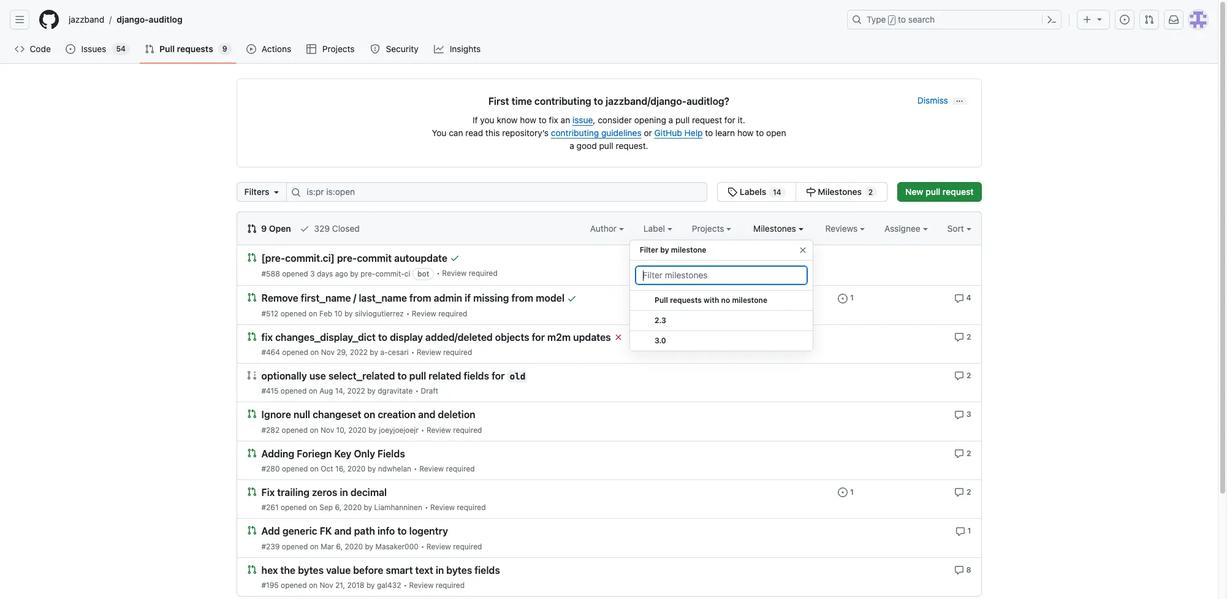 Task type: vqa. For each thing, say whether or not it's contained in the screenshot.
star icon
no



Task type: describe. For each thing, give the bounding box(es) containing it.
open pull request element for ignore null changeset on creation and deletion
[[247, 409, 257, 419]]

by inside adding foriegn key only fields #280             opened on oct 16, 2020 by ndwhelan • review required
[[368, 464, 376, 473]]

• review required
[[437, 269, 498, 278]]

2020 inside fix trailing zeros in decimal #261             opened on sep 6, 2020 by liamhanninen • review required
[[344, 503, 362, 512]]

old
[[510, 372, 526, 382]]

1 link for remove first_name / last_name from admin if missing from model
[[839, 292, 854, 303]]

pull requests with no milestone
[[655, 296, 768, 305]]

triangle down image inside filters popup button
[[272, 187, 282, 197]]

ndwhelan link
[[378, 464, 412, 473]]

6, inside "add generic fk and path info to logentry #239             opened on mar 6, 2020 by masaker000 • review required"
[[336, 542, 343, 551]]

Issues search field
[[287, 182, 708, 202]]

required inside fix trailing zeros in decimal #261             opened on sep 6, 2020 by liamhanninen • review required
[[457, 503, 486, 512]]

draft
[[421, 387, 439, 396]]

new
[[906, 186, 924, 197]]

use
[[310, 371, 326, 382]]

masaker000 link
[[376, 542, 419, 551]]

#282
[[262, 425, 280, 435]]

1 horizontal spatial request
[[943, 186, 974, 197]]

on left creation
[[364, 409, 376, 421]]

review inside ignore null changeset on creation and deletion #282             opened on nov 10, 2020 by joeyjoejoejr • review required
[[427, 425, 451, 435]]

by inside ignore null changeset on creation and deletion #282             opened on nov 10, 2020 by joeyjoejoejr • review required
[[369, 425, 377, 435]]

fields inside hex the bytes value before smart text in bytes fields #195             opened on nov 21, 2018 by gal432 • review required
[[475, 565, 500, 576]]

homepage image
[[39, 10, 59, 29]]

to right "help"
[[706, 128, 714, 138]]

by inside 'menu'
[[661, 245, 670, 255]]

#464
[[262, 348, 280, 357]]

fix changes_display_dict to display added/deleted objects for m2m updates
[[262, 332, 611, 343]]

pull right new
[[926, 186, 941, 197]]

pull inside optionally use select_related to pull related fields for old #415             opened on aug 14, 2022 by dgravitate • draft
[[410, 371, 427, 382]]

django-auditlog link
[[112, 10, 187, 29]]

select_related
[[329, 371, 395, 382]]

help
[[685, 128, 703, 138]]

projects link
[[302, 40, 361, 58]]

open pull request image for remove
[[247, 293, 257, 303]]

opened inside ignore null changeset on creation and deletion #282             opened on nov 10, 2020 by joeyjoejoejr • review required
[[282, 425, 308, 435]]

this
[[486, 128, 500, 138]]

0 vertical spatial milestone
[[672, 245, 707, 255]]

remove first_name / last_name from admin if missing from model link
[[262, 293, 565, 304]]

by right ago
[[350, 269, 359, 279]]

4 open pull request image from the top
[[247, 409, 257, 419]]

0 vertical spatial triangle down image
[[1096, 14, 1105, 24]]

• inside adding foriegn key only fields #280             opened on oct 16, 2020 by ndwhelan • review required
[[414, 464, 418, 473]]

draft pull request image
[[247, 370, 257, 380]]

fields
[[378, 448, 405, 459]]

2 horizontal spatial for
[[725, 115, 736, 125]]

none search field containing filters
[[236, 182, 888, 202]]

open pull request element for [pre-commit.ci] pre-commit autoupdate
[[247, 252, 257, 263]]

• inside ignore null changeset on creation and deletion #282             opened on nov 10, 2020 by joeyjoejoejr • review required
[[421, 425, 425, 435]]

opened right #464
[[282, 348, 308, 357]]

[pre-
[[262, 253, 285, 264]]

2 bytes from the left
[[447, 565, 472, 576]]

command palette image
[[1048, 15, 1057, 25]]

0 vertical spatial 3
[[310, 269, 315, 279]]

pull up github help link
[[676, 115, 690, 125]]

git pull request image inside 9 open "link"
[[247, 224, 257, 234]]

0 vertical spatial contributing
[[535, 96, 592, 107]]

review inside hex the bytes value before smart text in bytes fields #195             opened on nov 21, 2018 by gal432 • review required
[[409, 581, 434, 590]]

open pull request image for hex the bytes value before smart text in bytes fields
[[247, 565, 257, 574]]

fk
[[320, 526, 332, 537]]

commit-
[[376, 269, 405, 279]]

1 / 6 checks ok image
[[614, 332, 624, 342]]

play image
[[246, 44, 256, 54]]

milestones for milestones
[[754, 223, 799, 234]]

autoupdate
[[394, 253, 448, 264]]

insights link
[[429, 40, 487, 58]]

on down null
[[310, 425, 319, 435]]

consider
[[598, 115, 632, 125]]

• inside hex the bytes value before smart text in bytes fields #195             opened on nov 21, 2018 by gal432 • review required
[[404, 581, 407, 590]]

fix
[[262, 487, 275, 498]]

new pull request link
[[898, 182, 982, 202]]

aug
[[320, 387, 333, 396]]

0 vertical spatial fix
[[549, 115, 559, 125]]

milestones button
[[754, 222, 804, 235]]

filter
[[640, 245, 659, 255]]

,
[[593, 115, 596, 125]]

0 vertical spatial nov
[[321, 348, 335, 357]]

1 horizontal spatial for
[[532, 332, 545, 343]]

to up a- on the left
[[378, 332, 388, 343]]

ignore null changeset on creation and deletion link
[[262, 409, 476, 421]]

table image
[[307, 44, 317, 54]]

code image
[[15, 44, 25, 54]]

you
[[481, 115, 495, 125]]

remove first_name / last_name from admin if missing from model
[[262, 293, 565, 304]]

issue
[[573, 115, 593, 125]]

by right 10
[[345, 309, 353, 318]]

issue element
[[718, 182, 888, 202]]

git pull request image
[[145, 44, 155, 54]]

tag image
[[728, 187, 738, 197]]

milestone inside the pull requests with no milestone link
[[732, 296, 768, 305]]

1 for fix trailing zeros in decimal
[[851, 488, 854, 497]]

masaker000
[[376, 542, 419, 551]]

9 for 9
[[223, 44, 227, 53]]

1 for remove first_name / last_name from admin if missing from model
[[851, 293, 854, 303]]

type
[[867, 14, 887, 25]]

auditlog
[[149, 14, 183, 25]]

labels 14
[[738, 186, 782, 197]]

milestone image
[[806, 187, 816, 197]]

review required link for liamhanninen
[[431, 503, 486, 512]]

on inside fix trailing zeros in decimal #261             opened on sep 6, 2020 by liamhanninen • review required
[[309, 503, 318, 512]]

pull for pull requests with no milestone
[[655, 296, 668, 305]]

milestones for milestones 2
[[818, 186, 862, 197]]

2022 inside optionally use select_related to pull related fields for old #415             opened on aug 14, 2022 by dgravitate • draft
[[347, 387, 365, 396]]

11 / 11 checks ok image
[[450, 254, 460, 263]]

1 link for fix trailing zeros in decimal
[[839, 486, 854, 498]]

2 2 link from the top
[[955, 370, 972, 381]]

reviews button
[[826, 222, 865, 235]]

review inside adding foriegn key only fields #280             opened on oct 16, 2020 by ndwhelan • review required
[[420, 464, 444, 473]]

1 vertical spatial issue opened image
[[839, 294, 848, 303]]

opened inside fix trailing zeros in decimal #261             opened on sep 6, 2020 by liamhanninen • review required
[[281, 503, 307, 512]]

to up repository's
[[539, 115, 547, 125]]

optionally use select_related to pull related fields for old #415             opened on aug 14, 2022 by dgravitate • draft
[[262, 371, 526, 396]]

menu containing filter by milestone
[[630, 235, 814, 361]]

graph image
[[434, 44, 444, 54]]

review required link for pre-commit-ci
[[442, 269, 498, 278]]

opened inside optionally use select_related to pull related fields for old #415             opened on aug 14, 2022 by dgravitate • draft
[[281, 387, 307, 396]]

jazzband / django-auditlog
[[69, 14, 183, 25]]

commit
[[357, 253, 392, 264]]

nov inside ignore null changeset on creation and deletion #282             opened on nov 10, 2020 by joeyjoejoejr • review required
[[321, 425, 334, 435]]

review required link for masaker000
[[427, 542, 482, 551]]

4 link
[[955, 292, 972, 303]]

review required link for silviogutierrez
[[412, 309, 468, 318]]

on inside hex the bytes value before smart text in bytes fields #195             opened on nov 21, 2018 by gal432 • review required
[[309, 581, 318, 590]]

10
[[335, 309, 343, 318]]

4
[[967, 293, 972, 303]]

10,
[[336, 425, 346, 435]]

0 vertical spatial git pull request image
[[1145, 15, 1155, 25]]

review required link for joeyjoejoejr
[[427, 425, 482, 435]]

open pull request element for remove first_name / last_name from admin if missing from model
[[247, 292, 257, 303]]

2 inside milestones 2
[[869, 188, 874, 197]]

opened down commit.ci]
[[282, 269, 308, 279]]

2020 inside adding foriegn key only fields #280             opened on oct 16, 2020 by ndwhelan • review required
[[348, 464, 366, 473]]

required inside "add generic fk and path info to logentry #239             opened on mar 6, 2020 by masaker000 • review required"
[[453, 542, 482, 551]]

null
[[294, 409, 310, 421]]

open pull request element for adding foriegn key only fields
[[247, 448, 257, 458]]

• inside fix trailing zeros in decimal #261             opened on sep 6, 2020 by liamhanninen • review required
[[425, 503, 429, 512]]

an
[[561, 115, 571, 125]]

trailing
[[277, 487, 310, 498]]

dgravitate link
[[378, 387, 413, 396]]

1 horizontal spatial pre-
[[361, 269, 376, 279]]

...
[[957, 95, 964, 104]]

review required link for ndwhelan
[[420, 464, 475, 473]]

on left feb
[[309, 309, 318, 318]]

adding foriegn key only fields #280             opened on oct 16, 2020 by ndwhelan • review required
[[262, 448, 475, 473]]

it.
[[738, 115, 746, 125]]

ago
[[335, 269, 348, 279]]

last_name
[[359, 293, 407, 304]]

required inside ignore null changeset on creation and deletion #282             opened on nov 10, 2020 by joeyjoejoejr • review required
[[453, 425, 482, 435]]

16,
[[336, 464, 346, 473]]

2 vertical spatial 1
[[968, 526, 972, 536]]

0 vertical spatial projects
[[323, 44, 355, 54]]

django-
[[117, 14, 149, 25]]

1 2 link from the top
[[955, 331, 972, 342]]

code
[[30, 44, 51, 54]]

zeros
[[312, 487, 338, 498]]

requests for pull requests with no milestone
[[670, 296, 702, 305]]

fields inside optionally use select_related to pull related fields for old #415             opened on aug 14, 2022 by dgravitate • draft
[[464, 371, 490, 382]]

/ for type
[[890, 16, 895, 25]]

ignore
[[262, 409, 291, 421]]

• right cesari
[[411, 348, 415, 357]]

check image
[[300, 224, 310, 234]]

fix trailing zeros in decimal link
[[262, 487, 387, 498]]

review required link for a-cesari
[[417, 348, 472, 357]]

on down changes_display_dict
[[311, 348, 319, 357]]

0 vertical spatial request
[[693, 115, 723, 125]]

time
[[512, 96, 532, 107]]

first_name
[[301, 293, 351, 304]]

on inside optionally use select_related to pull related fields for old #415             opened on aug 14, 2022 by dgravitate • draft
[[309, 387, 318, 396]]

29,
[[337, 348, 348, 357]]

0 vertical spatial 2022
[[350, 348, 368, 357]]

jazzband
[[69, 14, 104, 25]]

9 open link
[[247, 222, 291, 235]]

issues
[[81, 44, 106, 54]]

by inside "add generic fk and path info to logentry #239             opened on mar 6, 2020 by masaker000 • review required"
[[365, 542, 374, 551]]

cesari
[[388, 348, 409, 357]]

3.0 link
[[630, 331, 813, 351]]

review inside "add generic fk and path info to logentry #239             opened on mar 6, 2020 by masaker000 • review required"
[[427, 542, 451, 551]]

security
[[386, 44, 419, 54]]

2 from from the left
[[512, 293, 534, 304]]

joeyjoejoejr
[[379, 425, 419, 435]]

filter by milestone
[[640, 245, 707, 255]]

jazzband link
[[64, 10, 109, 29]]

contributing guidelines link
[[551, 128, 642, 138]]

milestones 2
[[816, 186, 874, 197]]

remove
[[262, 293, 299, 304]]

how inside the to learn how to open a good pull request.
[[738, 128, 754, 138]]

to left search
[[899, 14, 907, 25]]

draft pull request element
[[247, 370, 257, 380]]

assignee button
[[885, 222, 928, 235]]

8 / 8 checks ok image
[[567, 294, 577, 303]]

optionally
[[262, 371, 307, 382]]

feb
[[320, 309, 333, 318]]



Task type: locate. For each thing, give the bounding box(es) containing it.
sort
[[948, 223, 965, 234]]

a-cesari link
[[381, 348, 409, 357]]

0 horizontal spatial issue opened image
[[839, 294, 848, 303]]

mar
[[321, 542, 334, 551]]

2020
[[348, 425, 367, 435], [348, 464, 366, 473], [344, 503, 362, 512], [345, 542, 363, 551]]

insights
[[450, 44, 481, 54]]

open pull request image for fix
[[247, 332, 257, 341]]

or
[[644, 128, 653, 138]]

comment image
[[955, 332, 965, 342], [955, 371, 965, 381], [955, 488, 965, 498], [956, 527, 966, 536], [955, 565, 965, 575]]

0 horizontal spatial issue opened image
[[66, 44, 76, 54]]

open pull request image for fix trailing zeros in decimal
[[247, 487, 257, 497]]

on inside adding foriegn key only fields #280             opened on oct 16, 2020 by ndwhelan • review required
[[310, 464, 319, 473]]

by inside fix trailing zeros in decimal #261             opened on sep 6, 2020 by liamhanninen • review required
[[364, 503, 372, 512]]

1 horizontal spatial 9
[[261, 223, 267, 234]]

0 vertical spatial 6,
[[335, 503, 342, 512]]

requests
[[177, 44, 213, 54], [670, 296, 702, 305]]

pull up draft
[[410, 371, 427, 382]]

1 vertical spatial 1 link
[[839, 486, 854, 498]]

open pull request element left fix
[[247, 486, 257, 497]]

0 vertical spatial issue opened image
[[1121, 15, 1130, 25]]

3 open pull request image from the top
[[247, 332, 257, 341]]

6, inside fix trailing zeros in decimal #261             opened on sep 6, 2020 by liamhanninen • review required
[[335, 503, 342, 512]]

requests left with at right
[[670, 296, 702, 305]]

comment image for 3
[[955, 410, 965, 420]]

fields
[[464, 371, 490, 382], [475, 565, 500, 576]]

9 left open
[[261, 223, 267, 234]]

open pull request image left add
[[247, 526, 257, 536]]

projects up filter by milestone
[[692, 223, 727, 234]]

1 vertical spatial nov
[[321, 425, 334, 435]]

2 link
[[955, 331, 972, 342], [955, 370, 972, 381], [955, 448, 972, 459], [955, 486, 972, 498]]

bytes right the
[[298, 565, 324, 576]]

review required link down 11 / 11 checks ok 'image'
[[442, 269, 498, 278]]

21,
[[336, 581, 345, 590]]

1 vertical spatial fields
[[475, 565, 500, 576]]

6, right sep
[[335, 503, 342, 512]]

0 vertical spatial how
[[520, 115, 537, 125]]

0 vertical spatial 1 link
[[839, 292, 854, 303]]

open pull request image for add generic fk and path info to logentry
[[247, 526, 257, 536]]

2 open pull request image from the top
[[247, 526, 257, 536]]

to inside optionally use select_related to pull related fields for old #415             opened on aug 14, 2022 by dgravitate • draft
[[398, 371, 407, 382]]

comment image inside 4 link
[[955, 294, 965, 303]]

• down logentry
[[421, 542, 425, 551]]

open pull request image up "draft pull request" element at the bottom of the page
[[247, 332, 257, 341]]

1 horizontal spatial pull
[[655, 296, 668, 305]]

by right filter
[[661, 245, 670, 255]]

open pull request element left adding
[[247, 448, 257, 458]]

1 horizontal spatial 3
[[967, 410, 972, 419]]

0 vertical spatial and
[[418, 409, 436, 421]]

1 horizontal spatial triangle down image
[[1096, 14, 1105, 24]]

0 vertical spatial issue opened image
[[66, 44, 76, 54]]

1 vertical spatial in
[[436, 565, 444, 576]]

contributing down the issue
[[551, 128, 599, 138]]

dgravitate
[[378, 387, 413, 396]]

comment image inside 3 link
[[955, 410, 965, 420]]

opened down optionally
[[281, 387, 307, 396]]

opened down trailing
[[281, 503, 307, 512]]

Search all issues text field
[[287, 182, 708, 202]]

by inside hex the bytes value before smart text in bytes fields #195             opened on nov 21, 2018 by gal432 • review required
[[367, 581, 375, 590]]

pull for pull requests
[[159, 44, 175, 54]]

opened inside adding foriegn key only fields #280             opened on oct 16, 2020 by ndwhelan • review required
[[282, 464, 308, 473]]

1 vertical spatial issue opened image
[[839, 488, 848, 498]]

triangle down image
[[1096, 14, 1105, 24], [272, 187, 282, 197]]

•
[[437, 269, 440, 278], [407, 309, 410, 318], [411, 348, 415, 357], [416, 387, 419, 396], [421, 425, 425, 435], [414, 464, 418, 473], [425, 503, 429, 512], [421, 542, 425, 551], [404, 581, 407, 590]]

2022 down select_related on the bottom left of the page
[[347, 387, 365, 396]]

fix up #464
[[262, 332, 273, 343]]

/ left django-
[[109, 14, 112, 25]]

3 inside 3 link
[[967, 410, 972, 419]]

list containing jazzband
[[64, 10, 840, 29]]

actions
[[262, 44, 291, 54]]

0 vertical spatial a
[[669, 115, 674, 125]]

2020 right 16,
[[348, 464, 366, 473]]

0 horizontal spatial 3
[[310, 269, 315, 279]]

0 horizontal spatial bytes
[[298, 565, 324, 576]]

close menu image
[[798, 245, 808, 255]]

0 horizontal spatial how
[[520, 115, 537, 125]]

pull up 2.3
[[655, 296, 668, 305]]

3 2 link from the top
[[955, 448, 972, 459]]

opened inside "add generic fk and path info to logentry #239             opened on mar 6, 2020 by masaker000 • review required"
[[282, 542, 308, 551]]

1 from from the left
[[410, 293, 432, 304]]

to learn how to open a good pull request.
[[570, 128, 787, 151]]

a down you can read this repository's contributing guidelines or github help
[[570, 140, 575, 151]]

model
[[536, 293, 565, 304]]

1 vertical spatial milestone
[[732, 296, 768, 305]]

1 open pull request element from the top
[[247, 252, 257, 263]]

2 open pull request element from the top
[[247, 292, 257, 303]]

comment image inside 2 link
[[955, 449, 965, 459]]

• down remove first_name / last_name from admin if missing from model link
[[407, 309, 410, 318]]

1 horizontal spatial milestone
[[732, 296, 768, 305]]

issue opened image for issues
[[66, 44, 76, 54]]

1 vertical spatial pull
[[655, 296, 668, 305]]

gal432
[[377, 581, 401, 590]]

1 horizontal spatial git pull request image
[[1145, 15, 1155, 25]]

related
[[429, 371, 462, 382]]

no
[[721, 296, 730, 305]]

1 horizontal spatial bytes
[[447, 565, 472, 576]]

issue opened image for 1
[[839, 488, 848, 498]]

git pull request image
[[1145, 15, 1155, 25], [247, 224, 257, 234]]

1 vertical spatial 2022
[[347, 387, 365, 396]]

1 vertical spatial projects
[[692, 223, 727, 234]]

#588
[[262, 269, 280, 279]]

required inside adding foriegn key only fields #280             opened on oct 16, 2020 by ndwhelan • review required
[[446, 464, 475, 473]]

in inside hex the bytes value before smart text in bytes fields #195             opened on nov 21, 2018 by gal432 • review required
[[436, 565, 444, 576]]

open pull request element for fix changes_display_dict to display added/deleted objects for m2m updates
[[247, 331, 257, 341]]

ignore null changeset on creation and deletion #282             opened on nov 10, 2020 by joeyjoejoejr • review required
[[262, 409, 482, 435]]

on left sep
[[309, 503, 318, 512]]

open pull request element for fix trailing zeros in decimal
[[247, 486, 257, 497]]

changeset
[[313, 409, 362, 421]]

m2m
[[548, 332, 571, 343]]

2 vertical spatial nov
[[320, 581, 333, 590]]

pull inside the to learn how to open a good pull request.
[[600, 140, 614, 151]]

pull down contributing guidelines link
[[600, 140, 614, 151]]

open pull request element
[[247, 252, 257, 263], [247, 292, 257, 303], [247, 331, 257, 341], [247, 409, 257, 419], [247, 448, 257, 458], [247, 486, 257, 497], [247, 525, 257, 536], [247, 564, 257, 574]]

open pull request image
[[247, 487, 257, 497], [247, 526, 257, 536], [247, 565, 257, 574]]

by down path
[[365, 542, 374, 551]]

1 vertical spatial pre-
[[361, 269, 376, 279]]

comment image for 4
[[955, 294, 965, 303]]

review required link down fix changes_display_dict to display added/deleted objects for m2m updates
[[417, 348, 472, 357]]

git pull request image left notifications icon
[[1145, 15, 1155, 25]]

on inside "add generic fk and path info to logentry #239             opened on mar 6, 2020 by masaker000 • review required"
[[310, 542, 319, 551]]

first
[[489, 96, 509, 107]]

1 horizontal spatial issue opened image
[[839, 488, 848, 498]]

required inside hex the bytes value before smart text in bytes fields #195             opened on nov 21, 2018 by gal432 • review required
[[436, 581, 465, 590]]

requests inside 'menu'
[[670, 296, 702, 305]]

2022 right 29,
[[350, 348, 368, 357]]

milestone right no
[[732, 296, 768, 305]]

logentry
[[410, 526, 448, 537]]

nov inside hex the bytes value before smart text in bytes fields #195             opened on nov 21, 2018 by gal432 • review required
[[320, 581, 333, 590]]

review
[[442, 269, 467, 278], [412, 309, 437, 318], [417, 348, 441, 357], [427, 425, 451, 435], [420, 464, 444, 473], [431, 503, 455, 512], [427, 542, 451, 551], [409, 581, 434, 590]]

1 horizontal spatial from
[[512, 293, 534, 304]]

assignee
[[885, 223, 923, 234]]

by down only
[[368, 464, 376, 473]]

2020 right 10, on the left of the page
[[348, 425, 367, 435]]

closed
[[332, 223, 360, 234]]

review required link down logentry
[[427, 542, 482, 551]]

0 vertical spatial comment image
[[955, 294, 965, 303]]

pre- up ago
[[337, 253, 357, 264]]

0 vertical spatial 1
[[851, 293, 854, 303]]

fix left "an"
[[549, 115, 559, 125]]

opened down the
[[281, 581, 307, 590]]

open pull request image left remove
[[247, 293, 257, 303]]

open pull request image left hex
[[247, 565, 257, 574]]

from left model at the left
[[512, 293, 534, 304]]

shield image
[[370, 44, 380, 54]]

0 horizontal spatial 9
[[223, 44, 227, 53]]

gal432 link
[[377, 581, 401, 590]]

open pull request image left fix
[[247, 487, 257, 497]]

plus image
[[1083, 15, 1093, 25]]

1 vertical spatial a
[[570, 140, 575, 151]]

issue opened image
[[1121, 15, 1130, 25], [839, 294, 848, 303]]

2020 down "add generic fk and path info to logentry" "link"
[[345, 542, 363, 551]]

projects inside popup button
[[692, 223, 727, 234]]

2 vertical spatial 1 link
[[956, 525, 972, 536]]

1 vertical spatial for
[[532, 332, 545, 343]]

open pull request element left hex
[[247, 564, 257, 574]]

5 open pull request image from the top
[[247, 448, 257, 458]]

filters
[[244, 186, 270, 197]]

/ inside type / to search
[[890, 16, 895, 25]]

0 horizontal spatial and
[[335, 526, 352, 537]]

path
[[354, 526, 375, 537]]

• inside "add generic fk and path info to logentry #239             opened on mar 6, 2020 by masaker000 • review required"
[[421, 542, 425, 551]]

#239
[[262, 542, 280, 551]]

for inside optionally use select_related to pull related fields for old #415             opened on aug 14, 2022 by dgravitate • draft
[[492, 371, 505, 382]]

1 bytes from the left
[[298, 565, 324, 576]]

0 horizontal spatial in
[[340, 487, 348, 498]]

0 vertical spatial milestones
[[818, 186, 862, 197]]

1 vertical spatial how
[[738, 128, 754, 138]]

filters button
[[236, 182, 287, 202]]

9 left the play image
[[223, 44, 227, 53]]

review down deletion
[[427, 425, 451, 435]]

Filter milestones text field
[[635, 266, 808, 285]]

milestones inside the issue element
[[818, 186, 862, 197]]

security link
[[366, 40, 425, 58]]

• right bot
[[437, 269, 440, 278]]

0 horizontal spatial pull
[[159, 44, 175, 54]]

comment image for 2
[[955, 449, 965, 459]]

0 horizontal spatial request
[[693, 115, 723, 125]]

1 vertical spatial git pull request image
[[247, 224, 257, 234]]

comment image inside "8" link
[[955, 565, 965, 575]]

0 horizontal spatial milestone
[[672, 245, 707, 255]]

bot
[[418, 269, 430, 279]]

1 horizontal spatial fix
[[549, 115, 559, 125]]

1 vertical spatial requests
[[670, 296, 702, 305]]

2
[[869, 188, 874, 197], [967, 332, 972, 341], [967, 371, 972, 380], [967, 449, 972, 458], [967, 488, 972, 497]]

hex the bytes value before smart text in bytes fields #195             opened on nov 21, 2018 by gal432 • review required
[[262, 565, 500, 590]]

actions link
[[241, 40, 297, 58]]

projects
[[323, 44, 355, 54], [692, 223, 727, 234]]

request.
[[616, 140, 649, 151]]

nov left 10, on the left of the page
[[321, 425, 334, 435]]

1 horizontal spatial issue opened image
[[1121, 15, 1130, 25]]

0 horizontal spatial from
[[410, 293, 432, 304]]

review down 11 / 11 checks ok 'image'
[[442, 269, 467, 278]]

0 horizontal spatial git pull request image
[[247, 224, 257, 234]]

how up repository's
[[520, 115, 537, 125]]

0 vertical spatial pull
[[159, 44, 175, 54]]

1 vertical spatial comment image
[[955, 410, 965, 420]]

3 open pull request image from the top
[[247, 565, 257, 574]]

review required link for gal432
[[409, 581, 465, 590]]

comment image
[[955, 294, 965, 303], [955, 410, 965, 420], [955, 449, 965, 459]]

pull
[[159, 44, 175, 54], [655, 296, 668, 305]]

• right "joeyjoejoejr" link
[[421, 425, 425, 435]]

1 horizontal spatial how
[[738, 128, 754, 138]]

triangle down image right plus "image"
[[1096, 14, 1105, 24]]

4 2 link from the top
[[955, 486, 972, 498]]

3.0
[[655, 336, 666, 345]]

for left "it." at right top
[[725, 115, 736, 125]]

open
[[767, 128, 787, 138]]

#280
[[262, 464, 280, 473]]

to left open
[[757, 128, 765, 138]]

0 vertical spatial pre-
[[337, 253, 357, 264]]

liamhanninen
[[375, 503, 423, 512]]

1 horizontal spatial milestones
[[818, 186, 862, 197]]

by inside optionally use select_related to pull related fields for old #415             opened on aug 14, 2022 by dgravitate • draft
[[368, 387, 376, 396]]

review down 'fix changes_display_dict to display added/deleted objects for m2m updates' "link"
[[417, 348, 441, 357]]

smart
[[386, 565, 413, 576]]

opening
[[635, 115, 667, 125]]

6 open pull request element from the top
[[247, 486, 257, 497]]

2 vertical spatial open pull request image
[[247, 565, 257, 574]]

3
[[310, 269, 315, 279], [967, 410, 972, 419]]

0 vertical spatial open pull request image
[[247, 487, 257, 497]]

first time contributing to jazzband/django-auditlog?
[[489, 96, 730, 107]]

2 open pull request image from the top
[[247, 293, 257, 303]]

projects button
[[692, 222, 732, 235]]

1 horizontal spatial /
[[354, 293, 357, 304]]

0 vertical spatial 9
[[223, 44, 227, 53]]

1 vertical spatial triangle down image
[[272, 187, 282, 197]]

decimal
[[351, 487, 387, 498]]

1 vertical spatial request
[[943, 186, 974, 197]]

info
[[378, 526, 395, 537]]

6, right mar
[[336, 542, 343, 551]]

to up "dgravitate"
[[398, 371, 407, 382]]

opened down adding
[[282, 464, 308, 473]]

request up "help"
[[693, 115, 723, 125]]

1 vertical spatial fix
[[262, 332, 273, 343]]

open pull request image
[[247, 253, 257, 263], [247, 293, 257, 303], [247, 332, 257, 341], [247, 409, 257, 419], [247, 448, 257, 458]]

milestones up close menu "image"
[[754, 223, 799, 234]]

you
[[432, 128, 447, 138]]

/ right type
[[890, 16, 895, 25]]

adding
[[262, 448, 295, 459]]

0 horizontal spatial triangle down image
[[272, 187, 282, 197]]

requests down auditlog
[[177, 44, 213, 54]]

open pull request element left ignore
[[247, 409, 257, 419]]

open pull request element left add
[[247, 525, 257, 536]]

review required link right 'ndwhelan' 'link'
[[420, 464, 475, 473]]

2020 inside "add generic fk and path info to logentry #239             opened on mar 6, 2020 by masaker000 • review required"
[[345, 542, 363, 551]]

2022
[[350, 348, 368, 357], [347, 387, 365, 396]]

draft link
[[421, 387, 439, 396]]

9 for 9 open
[[261, 223, 267, 234]]

pull inside the pull requests with no milestone link
[[655, 296, 668, 305]]

8 open pull request element from the top
[[247, 564, 257, 574]]

and inside ignore null changeset on creation and deletion #282             opened on nov 10, 2020 by joeyjoejoejr • review required
[[418, 409, 436, 421]]

add generic fk and path info to logentry #239             opened on mar 6, 2020 by masaker000 • review required
[[262, 526, 482, 551]]

9 inside "link"
[[261, 223, 267, 234]]

329
[[314, 223, 330, 234]]

display
[[390, 332, 423, 343]]

objects
[[495, 332, 530, 343]]

pull
[[676, 115, 690, 125], [600, 140, 614, 151], [926, 186, 941, 197], [410, 371, 427, 382]]

to up masaker000 link
[[398, 526, 407, 537]]

you can read this repository's contributing guidelines or github help
[[432, 128, 703, 138]]

add
[[262, 526, 280, 537]]

pre- down commit
[[361, 269, 376, 279]]

2 vertical spatial for
[[492, 371, 505, 382]]

• left draft
[[416, 387, 419, 396]]

open pull request element up "draft pull request" element at the bottom of the page
[[247, 331, 257, 341]]

a inside the to learn how to open a good pull request.
[[570, 140, 575, 151]]

open pull request image left ignore
[[247, 409, 257, 419]]

1 vertical spatial 1
[[851, 488, 854, 497]]

1 horizontal spatial in
[[436, 565, 444, 576]]

jazzband/django-
[[606, 96, 687, 107]]

a up github
[[669, 115, 674, 125]]

1 vertical spatial milestones
[[754, 223, 799, 234]]

deletion
[[438, 409, 476, 421]]

for
[[725, 115, 736, 125], [532, 332, 545, 343], [492, 371, 505, 382]]

0 horizontal spatial for
[[492, 371, 505, 382]]

4 open pull request element from the top
[[247, 409, 257, 419]]

on
[[309, 309, 318, 318], [311, 348, 319, 357], [309, 387, 318, 396], [364, 409, 376, 421], [310, 425, 319, 435], [310, 464, 319, 473], [309, 503, 318, 512], [310, 542, 319, 551], [309, 581, 318, 590]]

0 horizontal spatial pre-
[[337, 253, 357, 264]]

type / to search
[[867, 14, 936, 25]]

issue opened image
[[66, 44, 76, 54], [839, 488, 848, 498]]

by left a- on the left
[[370, 348, 378, 357]]

by down ignore null changeset on creation and deletion link
[[369, 425, 377, 435]]

and right fk on the left bottom of the page
[[335, 526, 352, 537]]

0 horizontal spatial milestones
[[754, 223, 799, 234]]

menu
[[630, 235, 814, 361]]

silviogutierrez
[[355, 309, 404, 318]]

• up logentry
[[425, 503, 429, 512]]

8
[[967, 565, 972, 574]]

1 horizontal spatial a
[[669, 115, 674, 125]]

• inside optionally use select_related to pull related fields for old #415             opened on aug 14, 2022 by dgravitate • draft
[[416, 387, 419, 396]]

open pull request element left [pre-
[[247, 252, 257, 263]]

1 vertical spatial and
[[335, 526, 352, 537]]

to
[[899, 14, 907, 25], [594, 96, 604, 107], [539, 115, 547, 125], [706, 128, 714, 138], [757, 128, 765, 138], [378, 332, 388, 343], [398, 371, 407, 382], [398, 526, 407, 537]]

open pull request element left remove
[[247, 292, 257, 303]]

None search field
[[236, 182, 888, 202]]

bytes right text
[[447, 565, 472, 576]]

1 vertical spatial 3
[[967, 410, 972, 419]]

3 open pull request element from the top
[[247, 331, 257, 341]]

1 vertical spatial contributing
[[551, 128, 599, 138]]

2 vertical spatial comment image
[[955, 449, 965, 459]]

1 open pull request image from the top
[[247, 487, 257, 497]]

on left the 21,
[[309, 581, 318, 590]]

0 vertical spatial for
[[725, 115, 736, 125]]

milestones inside popup button
[[754, 223, 799, 234]]

0 horizontal spatial fix
[[262, 332, 273, 343]]

open pull request image for [pre-
[[247, 253, 257, 263]]

7 open pull request element from the top
[[247, 525, 257, 536]]

if you know how to fix an issue ,           consider opening a pull request for it.
[[473, 115, 746, 125]]

opened inside hex the bytes value before smart text in bytes fields #195             opened on nov 21, 2018 by gal432 • review required
[[281, 581, 307, 590]]

0 horizontal spatial projects
[[323, 44, 355, 54]]

search image
[[292, 188, 301, 198]]

1 open pull request image from the top
[[247, 253, 257, 263]]

requests for pull requests
[[177, 44, 213, 54]]

notifications image
[[1170, 15, 1180, 25]]

1 vertical spatial 6,
[[336, 542, 343, 551]]

/ inside jazzband / django-auditlog
[[109, 14, 112, 25]]

0 horizontal spatial /
[[109, 14, 112, 25]]

list
[[64, 10, 840, 29]]

1 vertical spatial 9
[[261, 223, 267, 234]]

open pull request element for hex the bytes value before smart text in bytes fields
[[247, 564, 257, 574]]

to up the ,
[[594, 96, 604, 107]]

opened down remove
[[281, 309, 307, 318]]

triangle down image left search icon
[[272, 187, 282, 197]]

in inside fix trailing zeros in decimal #261             opened on sep 6, 2020 by liamhanninen • review required
[[340, 487, 348, 498]]

on left oct
[[310, 464, 319, 473]]

1 horizontal spatial requests
[[670, 296, 702, 305]]

milestones right milestone image
[[818, 186, 862, 197]]

review inside fix trailing zeros in decimal #261             opened on sep 6, 2020 by liamhanninen • review required
[[431, 503, 455, 512]]

review down remove first_name / last_name from admin if missing from model
[[412, 309, 437, 318]]

/ for jazzband
[[109, 14, 112, 25]]

label button
[[644, 222, 673, 235]]

and inside "add generic fk and path info to logentry #239             opened on mar 6, 2020 by masaker000 • review required"
[[335, 526, 352, 537]]

by right 2018
[[367, 581, 375, 590]]

from
[[410, 293, 432, 304], [512, 293, 534, 304]]

by down select_related on the bottom left of the page
[[368, 387, 376, 396]]

open
[[269, 223, 291, 234]]

projects right the table image
[[323, 44, 355, 54]]

a
[[669, 115, 674, 125], [570, 140, 575, 151]]

• down "smart"
[[404, 581, 407, 590]]

to inside "add generic fk and path info to logentry #239             opened on mar 6, 2020 by masaker000 • review required"
[[398, 526, 407, 537]]

open pull request element for add generic fk and path info to logentry
[[247, 525, 257, 536]]

0 vertical spatial requests
[[177, 44, 213, 54]]

0 vertical spatial in
[[340, 487, 348, 498]]

repository's
[[503, 128, 549, 138]]

request up sort popup button
[[943, 186, 974, 197]]

joeyjoejoejr link
[[379, 425, 419, 435]]

5 open pull request element from the top
[[247, 448, 257, 458]]

contributing up "an"
[[535, 96, 592, 107]]

contributing
[[535, 96, 592, 107], [551, 128, 599, 138]]

2020 inside ignore null changeset on creation and deletion #282             opened on nov 10, 2020 by joeyjoejoejr • review required
[[348, 425, 367, 435]]

changes_display_dict
[[275, 332, 376, 343]]

read
[[466, 128, 483, 138]]



